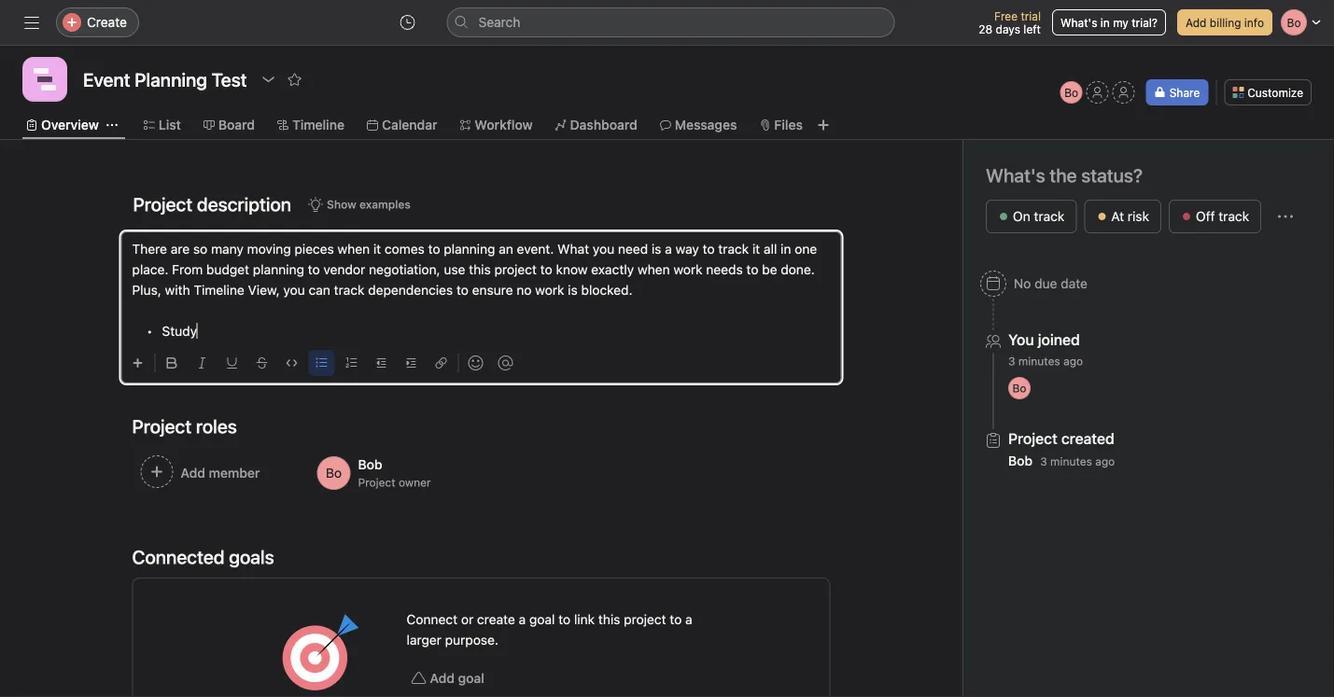 Task type: locate. For each thing, give the bounding box(es) containing it.
dependencies
[[368, 282, 453, 298]]

track right off
[[1219, 209, 1249, 224]]

add billing info button
[[1177, 9, 1273, 35]]

bo down you joined 3 minutes ago
[[1013, 382, 1027, 395]]

3 inside project created bob 3 minutes ago
[[1040, 455, 1047, 468]]

is right need on the top of the page
[[652, 241, 661, 257]]

1 vertical spatial goal
[[458, 671, 484, 686]]

1 horizontal spatial add
[[1186, 16, 1207, 29]]

document
[[121, 239, 842, 342]]

share button
[[1146, 79, 1208, 106]]

1 vertical spatial bo
[[1013, 382, 1027, 395]]

add inside button
[[430, 671, 455, 686]]

bob up project
[[358, 457, 382, 472]]

minutes inside project created bob 3 minutes ago
[[1050, 455, 1092, 468]]

3
[[1008, 355, 1015, 368], [1040, 455, 1047, 468]]

1 vertical spatial you
[[283, 282, 305, 298]]

minutes down you joined button
[[1018, 355, 1060, 368]]

1 horizontal spatial in
[[1101, 16, 1110, 29]]

bo down what's in my trial?
[[1065, 86, 1079, 99]]

0 vertical spatial add
[[1186, 16, 1207, 29]]

minutes
[[1018, 355, 1060, 368], [1050, 455, 1092, 468]]

study
[[162, 324, 197, 339]]

to right comes
[[428, 241, 440, 257]]

ago down joined
[[1063, 355, 1083, 368]]

0 horizontal spatial work
[[535, 282, 564, 298]]

it left comes
[[373, 241, 381, 257]]

dashboard
[[570, 117, 637, 133]]

timeline down budget
[[194, 282, 244, 298]]

you
[[593, 241, 615, 257], [283, 282, 305, 298]]

1 horizontal spatial a
[[665, 241, 672, 257]]

0 vertical spatial in
[[1101, 16, 1110, 29]]

project right link
[[624, 612, 666, 627]]

event.
[[517, 241, 554, 257]]

3 inside you joined 3 minutes ago
[[1008, 355, 1015, 368]]

1 vertical spatial minutes
[[1050, 455, 1092, 468]]

ago inside project created bob 3 minutes ago
[[1095, 455, 1115, 468]]

minutes down project created
[[1050, 455, 1092, 468]]

0 horizontal spatial this
[[469, 262, 491, 277]]

add billing info
[[1186, 16, 1264, 29]]

bob link
[[1008, 453, 1033, 469]]

3 right the bob "link"
[[1040, 455, 1047, 468]]

0 horizontal spatial planning
[[253, 262, 304, 277]]

1 horizontal spatial goal
[[529, 612, 555, 627]]

so
[[193, 241, 208, 257]]

planning down moving on the left of page
[[253, 262, 304, 277]]

1 vertical spatial add
[[430, 671, 455, 686]]

0 vertical spatial what's
[[1061, 16, 1097, 29]]

there are so many moving pieces when it comes to planning an event. what you need is a way to track it all in one place. from budget planning to vendor negotiation, use this project to know exactly when work needs to be done. plus, with timeline view, you can track dependencies to ensure no work is blocked.
[[132, 241, 821, 298]]

1 horizontal spatial timeline
[[292, 117, 344, 133]]

history image
[[400, 15, 415, 30]]

what's inside button
[[1061, 16, 1097, 29]]

1 vertical spatial when
[[638, 262, 670, 277]]

this up ensure
[[469, 262, 491, 277]]

list
[[159, 117, 181, 133]]

you joined button
[[1008, 331, 1083, 349]]

1 horizontal spatial 3
[[1040, 455, 1047, 468]]

many
[[211, 241, 244, 257]]

due
[[1035, 276, 1057, 291]]

1 vertical spatial timeline
[[194, 282, 244, 298]]

0 horizontal spatial bob
[[358, 457, 382, 472]]

3 for bob
[[1040, 455, 1047, 468]]

3 for joined
[[1008, 355, 1015, 368]]

files
[[774, 117, 803, 133]]

add for add goal
[[430, 671, 455, 686]]

1 horizontal spatial this
[[598, 612, 620, 627]]

files link
[[759, 115, 803, 135]]

what's the status?
[[986, 164, 1143, 186]]

add left billing
[[1186, 16, 1207, 29]]

the status?
[[1050, 164, 1143, 186]]

date
[[1061, 276, 1088, 291]]

you
[[1008, 331, 1034, 349]]

this right link
[[598, 612, 620, 627]]

more actions image
[[1278, 209, 1293, 224]]

goal inside connect or create a goal to link this project to a larger purpose.
[[529, 612, 555, 627]]

it left the all
[[752, 241, 760, 257]]

bo
[[1065, 86, 1079, 99], [1013, 382, 1027, 395]]

add for add billing info
[[1186, 16, 1207, 29]]

1 horizontal spatial bob
[[1008, 453, 1033, 469]]

0 vertical spatial this
[[469, 262, 491, 277]]

ago for you
[[1063, 355, 1083, 368]]

billing
[[1210, 16, 1241, 29]]

risk
[[1128, 209, 1149, 224]]

to
[[428, 241, 440, 257], [703, 241, 715, 257], [308, 262, 320, 277], [540, 262, 552, 277], [746, 262, 759, 277], [456, 282, 469, 298], [558, 612, 571, 627], [670, 612, 682, 627]]

track inside off track button
[[1219, 209, 1249, 224]]

1 horizontal spatial it
[[752, 241, 760, 257]]

None text field
[[78, 63, 252, 96]]

in inside there are so many moving pieces when it comes to planning an event. what you need is a way to track it all in one place. from budget planning to vendor negotiation, use this project to know exactly when work needs to be done. plus, with timeline view, you can track dependencies to ensure no work is blocked.
[[781, 241, 791, 257]]

use
[[444, 262, 465, 277]]

0 horizontal spatial it
[[373, 241, 381, 257]]

what's for what's in my trial?
[[1061, 16, 1097, 29]]

1 vertical spatial work
[[535, 282, 564, 298]]

vendor
[[323, 262, 365, 277]]

3 down you
[[1008, 355, 1015, 368]]

to down the use
[[456, 282, 469, 298]]

strikethrough image
[[256, 358, 267, 369]]

1 horizontal spatial what's
[[1061, 16, 1097, 29]]

there
[[132, 241, 167, 257]]

0 horizontal spatial in
[[781, 241, 791, 257]]

bulleted list image
[[316, 358, 327, 369]]

project up no
[[494, 262, 537, 277]]

timeline
[[292, 117, 344, 133], [194, 282, 244, 298]]

track right on
[[1034, 209, 1065, 224]]

what's left my
[[1061, 16, 1097, 29]]

1 horizontal spatial ago
[[1095, 455, 1115, 468]]

0 vertical spatial project
[[494, 262, 537, 277]]

goal down purpose. at the bottom left of the page
[[458, 671, 484, 686]]

work right no
[[535, 282, 564, 298]]

what's up on
[[986, 164, 1045, 186]]

1 vertical spatial is
[[568, 282, 578, 298]]

to down event.
[[540, 262, 552, 277]]

1 vertical spatial 3
[[1040, 455, 1047, 468]]

plus,
[[132, 282, 161, 298]]

0 horizontal spatial add
[[430, 671, 455, 686]]

0 horizontal spatial goal
[[458, 671, 484, 686]]

in
[[1101, 16, 1110, 29], [781, 241, 791, 257]]

no
[[517, 282, 532, 298]]

you up exactly
[[593, 241, 615, 257]]

0 vertical spatial minutes
[[1018, 355, 1060, 368]]

overview
[[41, 117, 99, 133]]

0 horizontal spatial timeline
[[194, 282, 244, 298]]

comes
[[385, 241, 425, 257]]

on
[[1013, 209, 1030, 224]]

are
[[171, 241, 190, 257]]

track
[[1034, 209, 1065, 224], [1219, 209, 1249, 224], [718, 241, 749, 257], [334, 282, 365, 298]]

1 vertical spatial ago
[[1095, 455, 1115, 468]]

connect
[[407, 612, 458, 627]]

0 vertical spatial you
[[593, 241, 615, 257]]

a
[[665, 241, 672, 257], [519, 612, 526, 627], [685, 612, 692, 627]]

to right way
[[703, 241, 715, 257]]

with
[[165, 282, 190, 298]]

ago down project created
[[1095, 455, 1115, 468]]

budget
[[206, 262, 249, 277]]

0 vertical spatial work
[[674, 262, 703, 277]]

0 vertical spatial when
[[337, 241, 370, 257]]

minutes inside you joined 3 minutes ago
[[1018, 355, 1060, 368]]

from
[[172, 262, 203, 277]]

search button
[[447, 7, 895, 37]]

1 vertical spatial planning
[[253, 262, 304, 277]]

free
[[994, 9, 1018, 22]]

timeline down add to starred icon
[[292, 117, 344, 133]]

days
[[996, 22, 1020, 35]]

0 vertical spatial bo
[[1065, 86, 1079, 99]]

to down "pieces"
[[308, 262, 320, 277]]

search
[[478, 14, 520, 30]]

increase list indent image
[[406, 358, 417, 369]]

1 horizontal spatial bo
[[1065, 86, 1079, 99]]

when down need on the top of the page
[[638, 262, 670, 277]]

0 horizontal spatial when
[[337, 241, 370, 257]]

planning
[[444, 241, 495, 257], [253, 262, 304, 277]]

in right the all
[[781, 241, 791, 257]]

1 vertical spatial in
[[781, 241, 791, 257]]

ago inside you joined 3 minutes ago
[[1063, 355, 1083, 368]]

is down know at the top left of page
[[568, 282, 578, 298]]

add inside button
[[1186, 16, 1207, 29]]

1 horizontal spatial project
[[624, 612, 666, 627]]

1 vertical spatial project
[[624, 612, 666, 627]]

in inside button
[[1101, 16, 1110, 29]]

view,
[[248, 282, 280, 298]]

work down way
[[674, 262, 703, 277]]

place.
[[132, 262, 168, 277]]

track down vendor
[[334, 282, 365, 298]]

goal
[[529, 612, 555, 627], [458, 671, 484, 686]]

messages
[[675, 117, 737, 133]]

0 horizontal spatial 3
[[1008, 355, 1015, 368]]

in left my
[[1101, 16, 1110, 29]]

0 vertical spatial 3
[[1008, 355, 1015, 368]]

decrease list indent image
[[376, 358, 387, 369]]

ago
[[1063, 355, 1083, 368], [1095, 455, 1115, 468]]

expand sidebar image
[[24, 15, 39, 30]]

1 horizontal spatial is
[[652, 241, 661, 257]]

project
[[494, 262, 537, 277], [624, 612, 666, 627]]

italics image
[[197, 358, 208, 369]]

1 horizontal spatial work
[[674, 262, 703, 277]]

be
[[762, 262, 777, 277]]

0 horizontal spatial bo
[[1013, 382, 1027, 395]]

0 horizontal spatial ago
[[1063, 355, 1083, 368]]

create button
[[56, 7, 139, 37]]

minutes for joined
[[1018, 355, 1060, 368]]

1 vertical spatial this
[[598, 612, 620, 627]]

when up vendor
[[337, 241, 370, 257]]

what
[[557, 241, 589, 257]]

you left the can
[[283, 282, 305, 298]]

1 horizontal spatial planning
[[444, 241, 495, 257]]

add member
[[181, 465, 260, 481]]

done.
[[781, 262, 815, 277]]

bold image
[[167, 358, 178, 369]]

1 vertical spatial what's
[[986, 164, 1045, 186]]

or
[[461, 612, 474, 627]]

1 horizontal spatial when
[[638, 262, 670, 277]]

0 vertical spatial goal
[[529, 612, 555, 627]]

bob down project created
[[1008, 453, 1033, 469]]

toolbar
[[125, 342, 842, 376]]

owner
[[399, 476, 431, 489]]

add down larger
[[430, 671, 455, 686]]

workflow
[[475, 117, 533, 133]]

0 horizontal spatial what's
[[986, 164, 1045, 186]]

no
[[1014, 276, 1031, 291]]

0 vertical spatial ago
[[1063, 355, 1083, 368]]

workflow link
[[460, 115, 533, 135]]

customize
[[1248, 86, 1303, 99]]

bo button
[[1060, 81, 1083, 104]]

goal left link
[[529, 612, 555, 627]]

project created
[[1008, 430, 1115, 448]]

0 horizontal spatial project
[[494, 262, 537, 277]]

add member button
[[132, 447, 301, 499]]

planning up the use
[[444, 241, 495, 257]]

what's
[[1061, 16, 1097, 29], [986, 164, 1045, 186]]



Task type: vqa. For each thing, say whether or not it's contained in the screenshot.
Project created Bob 3 minutes ago at bottom
yes



Task type: describe. For each thing, give the bounding box(es) containing it.
joined
[[1038, 331, 1080, 349]]

show
[[327, 198, 356, 211]]

underline image
[[226, 358, 238, 369]]

at
[[1111, 209, 1124, 224]]

timeline image
[[34, 68, 56, 91]]

needs
[[706, 262, 743, 277]]

numbered list image
[[346, 358, 357, 369]]

add goal
[[430, 671, 484, 686]]

create
[[87, 14, 127, 30]]

goal inside button
[[458, 671, 484, 686]]

overview link
[[26, 115, 99, 135]]

emoji image
[[468, 356, 483, 371]]

1 it from the left
[[373, 241, 381, 257]]

calendar
[[382, 117, 437, 133]]

tab actions image
[[106, 120, 117, 131]]

0 vertical spatial timeline
[[292, 117, 344, 133]]

connected goals
[[132, 546, 274, 568]]

blocked.
[[581, 282, 633, 298]]

add to starred image
[[287, 72, 302, 87]]

an
[[499, 241, 513, 257]]

way
[[676, 241, 699, 257]]

ensure
[[472, 282, 513, 298]]

0 horizontal spatial is
[[568, 282, 578, 298]]

my
[[1113, 16, 1129, 29]]

track up needs
[[718, 241, 749, 257]]

2 it from the left
[[752, 241, 760, 257]]

a inside there are so many moving pieces when it comes to planning an event. what you need is a way to track it all in one place. from budget planning to vendor negotiation, use this project to know exactly when work needs to be done. plus, with timeline view, you can track dependencies to ensure no work is blocked.
[[665, 241, 672, 257]]

bob inside project created bob 3 minutes ago
[[1008, 453, 1033, 469]]

examples
[[359, 198, 411, 211]]

dashboard link
[[555, 115, 637, 135]]

at mention image
[[498, 356, 513, 371]]

info
[[1244, 16, 1264, 29]]

can
[[309, 282, 330, 298]]

show options image
[[261, 72, 276, 87]]

this inside there are so many moving pieces when it comes to planning an event. what you need is a way to track it all in one place. from budget planning to vendor negotiation, use this project to know exactly when work needs to be done. plus, with timeline view, you can track dependencies to ensure no work is blocked.
[[469, 262, 491, 277]]

link
[[574, 612, 595, 627]]

what's in my trial?
[[1061, 16, 1158, 29]]

board link
[[203, 115, 255, 135]]

trial?
[[1132, 16, 1158, 29]]

1 horizontal spatial you
[[593, 241, 615, 257]]

at risk
[[1111, 209, 1149, 224]]

minutes for bob
[[1050, 455, 1092, 468]]

document containing there are so many moving pieces when it comes to planning an event. what you need is a way to track it all in one place. from budget planning to vendor negotiation, use this project to know exactly when work needs to be done. plus, with timeline view, you can track dependencies to ensure no work is blocked.
[[121, 239, 842, 342]]

link image
[[436, 358, 447, 369]]

project inside there are so many moving pieces when it comes to planning an event. what you need is a way to track it all in one place. from budget planning to vendor negotiation, use this project to know exactly when work needs to be done. plus, with timeline view, you can track dependencies to ensure no work is blocked.
[[494, 262, 537, 277]]

28
[[979, 22, 993, 35]]

customize button
[[1224, 79, 1312, 106]]

Project description title text field
[[121, 185, 296, 224]]

exactly
[[591, 262, 634, 277]]

add tab image
[[816, 118, 831, 133]]

add goal button
[[407, 662, 489, 696]]

messages link
[[660, 115, 737, 135]]

bo inside button
[[1065, 86, 1079, 99]]

calendar link
[[367, 115, 437, 135]]

share
[[1170, 86, 1200, 99]]

need
[[618, 241, 648, 257]]

0 vertical spatial planning
[[444, 241, 495, 257]]

bob inside bob project owner
[[358, 457, 382, 472]]

what's in my trial? button
[[1052, 9, 1166, 35]]

free trial 28 days left
[[979, 9, 1041, 35]]

connect or create a goal to link this project to a larger purpose.
[[407, 612, 692, 648]]

project
[[358, 476, 396, 489]]

what's for what's the status?
[[986, 164, 1045, 186]]

negotiation,
[[369, 262, 440, 277]]

one
[[795, 241, 817, 257]]

timeline link
[[277, 115, 344, 135]]

2 horizontal spatial a
[[685, 612, 692, 627]]

pieces
[[295, 241, 334, 257]]

show examples button
[[300, 191, 419, 218]]

no due date
[[1014, 276, 1088, 291]]

on track button
[[986, 200, 1077, 233]]

insert an object image
[[132, 358, 143, 369]]

timeline inside there are so many moving pieces when it comes to planning an event. what you need is a way to track it all in one place. from budget planning to vendor negotiation, use this project to know exactly when work needs to be done. plus, with timeline view, you can track dependencies to ensure no work is blocked.
[[194, 282, 244, 298]]

know
[[556, 262, 588, 277]]

list link
[[144, 115, 181, 135]]

search list box
[[447, 7, 895, 37]]

0 horizontal spatial you
[[283, 282, 305, 298]]

create
[[477, 612, 515, 627]]

no due date button
[[972, 267, 1096, 301]]

all
[[764, 241, 777, 257]]

project inside connect or create a goal to link this project to a larger purpose.
[[624, 612, 666, 627]]

off
[[1196, 209, 1215, 224]]

to left be
[[746, 262, 759, 277]]

at risk button
[[1084, 200, 1161, 233]]

track inside on track button
[[1034, 209, 1065, 224]]

to left link
[[558, 612, 571, 627]]

off track button
[[1169, 200, 1261, 233]]

0 horizontal spatial a
[[519, 612, 526, 627]]

this inside connect or create a goal to link this project to a larger purpose.
[[598, 612, 620, 627]]

purpose.
[[445, 633, 498, 648]]

project created bob 3 minutes ago
[[1008, 430, 1115, 469]]

to right link
[[670, 612, 682, 627]]

larger
[[407, 633, 441, 648]]

bob project owner
[[358, 457, 431, 489]]

ago for project created
[[1095, 455, 1115, 468]]

on track
[[1013, 209, 1065, 224]]

code image
[[286, 358, 297, 369]]

0 vertical spatial is
[[652, 241, 661, 257]]



